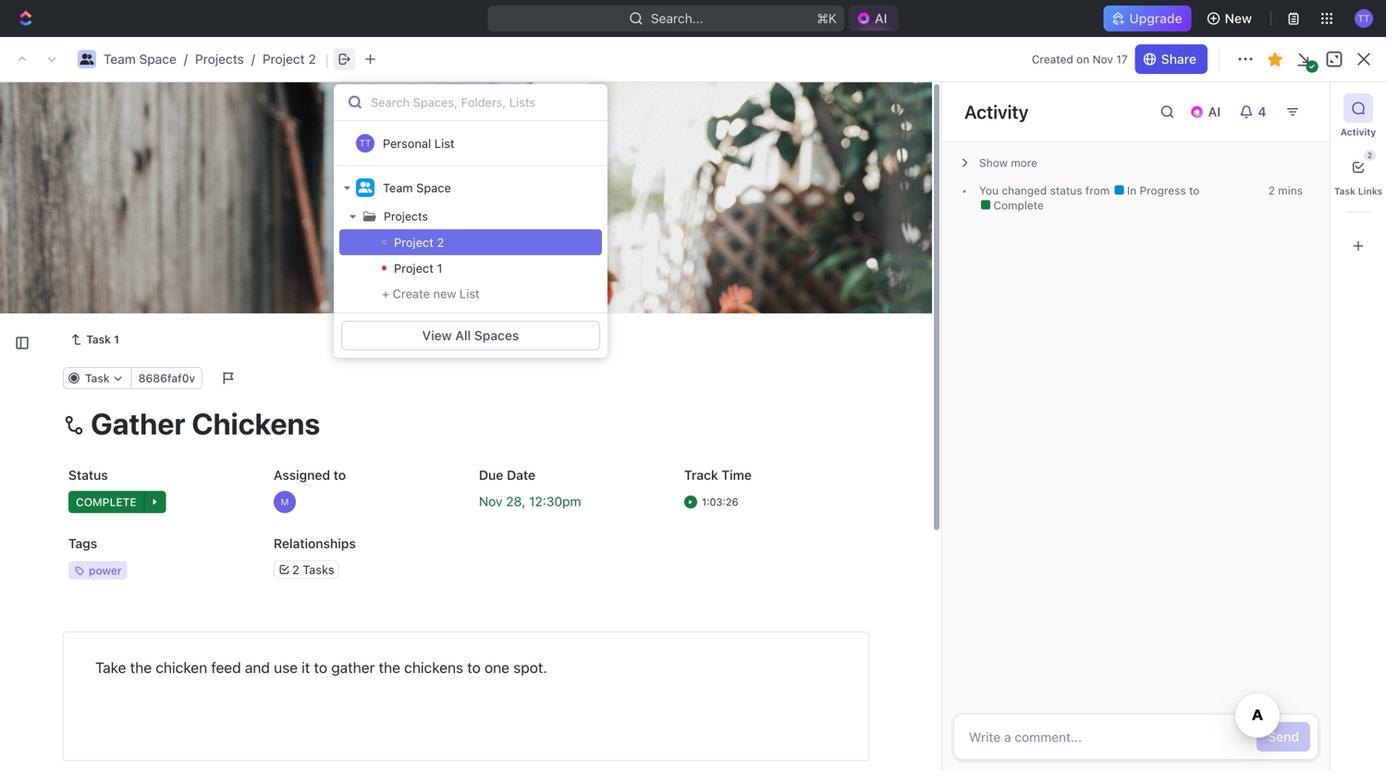 Task type: describe. For each thing, give the bounding box(es) containing it.
complete
[[991, 199, 1044, 212]]

one
[[485, 659, 510, 677]]

1 horizontal spatial 1
[[404, 322, 410, 337]]

upgrade
[[1130, 11, 1183, 26]]

track
[[684, 468, 718, 483]]

task inside button
[[1281, 119, 1309, 134]]

add
[[1253, 119, 1277, 134]]

gantt
[[628, 172, 662, 187]]

home link
[[7, 90, 268, 119]]

+
[[382, 287, 389, 301]]

list link
[[412, 166, 438, 192]]

activity inside task sidebar content section
[[965, 101, 1029, 123]]

space inside team space / projects / project 2 |
[[139, 51, 177, 67]]

projects link inside tree
[[55, 385, 216, 414]]

project 1
[[394, 261, 443, 275]]

view
[[422, 328, 452, 343]]

time
[[722, 468, 752, 483]]

team inside sidebar 'navigation'
[[44, 360, 77, 375]]

0 vertical spatial list
[[435, 136, 455, 150]]

1 vertical spatial team space
[[383, 181, 451, 195]]

project inside team space / projects / project 2 |
[[263, 51, 305, 67]]

task sidebar content section
[[942, 82, 1330, 771]]

nov
[[1093, 53, 1113, 66]]

spaces inside view all spaces button
[[474, 328, 519, 343]]

view all spaces button
[[341, 321, 600, 351]]

2 inside team space / projects / project 2 |
[[308, 51, 316, 67]]

automations
[[1228, 51, 1305, 67]]

you
[[979, 184, 999, 197]]

tasks
[[303, 563, 334, 577]]

task 2 link
[[368, 349, 641, 375]]

create
[[393, 287, 430, 301]]

1 / from the left
[[184, 51, 188, 67]]

2 up new
[[441, 262, 448, 275]]

use
[[274, 659, 298, 677]]

dashboards link
[[7, 184, 268, 214]]

0 vertical spatial projects link
[[195, 51, 244, 67]]

hide
[[1167, 172, 1196, 187]]

to inside task sidebar content section
[[1189, 184, 1200, 197]]

to right assigned
[[334, 468, 346, 483]]

2 tasks
[[292, 563, 334, 577]]

task sidebar navigation tab list
[[1334, 93, 1383, 261]]

and
[[245, 659, 270, 677]]

spaces inside sidebar 'navigation'
[[15, 301, 54, 314]]

created
[[1032, 53, 1074, 66]]

in progress inside task sidebar content section
[[1124, 184, 1189, 197]]

0 horizontal spatial in
[[345, 262, 356, 275]]

team inside team space / projects / project 2 |
[[104, 51, 136, 67]]

feed
[[211, 659, 241, 677]]

track time
[[684, 468, 752, 483]]

0 horizontal spatial progress
[[360, 262, 420, 275]]

1 the from the left
[[130, 659, 152, 677]]

due
[[479, 468, 503, 483]]

created on nov 17
[[1032, 53, 1128, 66]]

docs
[[44, 160, 75, 175]]

task inside tab list
[[1334, 186, 1356, 197]]

2 horizontal spatial 1
[[437, 261, 443, 275]]

changed
[[1002, 184, 1047, 197]]

search button
[[1069, 166, 1141, 192]]

on
[[1077, 53, 1090, 66]]

Search Spaces, Folders, Lists text field
[[334, 84, 608, 121]]

upgrade link
[[1104, 6, 1192, 31]]

1 horizontal spatial user group image
[[294, 55, 305, 64]]

space down personal list
[[416, 181, 451, 195]]

due date
[[479, 468, 536, 483]]

add task button
[[1242, 112, 1320, 142]]

2 inside task sidebar content section
[[1269, 184, 1275, 197]]

assignees
[[771, 218, 826, 231]]

⌘k
[[817, 11, 837, 26]]

it
[[302, 659, 310, 677]]

search
[[1093, 172, 1136, 187]]

projects inside tree
[[55, 392, 104, 407]]

space inside tree
[[80, 360, 117, 375]]

gather
[[331, 659, 375, 677]]

2 down view all spaces button
[[404, 354, 412, 369]]

Search tasks... text field
[[1156, 210, 1341, 238]]

status
[[68, 468, 108, 483]]

2 share button from the left
[[1152, 44, 1210, 74]]

new
[[433, 287, 456, 301]]

8686faf0v
[[138, 372, 195, 385]]

|
[[325, 50, 329, 68]]

2 up list link
[[410, 111, 425, 141]]

0 vertical spatial project 2
[[321, 111, 431, 141]]

2 inside button
[[1368, 151, 1373, 160]]

customize
[[1229, 172, 1294, 187]]

favorites button
[[7, 265, 82, 287]]

task 2
[[373, 354, 412, 369]]

projects inside team space / projects / project 2 |
[[195, 51, 244, 67]]

project up board
[[321, 111, 404, 141]]

in inside task sidebar content section
[[1127, 184, 1137, 197]]

status
[[1050, 184, 1083, 197]]

assigned to
[[274, 468, 346, 483]]

hide button
[[1145, 166, 1201, 192]]

view all spaces
[[422, 328, 519, 343]]

2 / from the left
[[251, 51, 255, 67]]



Task type: vqa. For each thing, say whether or not it's contained in the screenshot.
Task name or type '/' for commands text box
no



Task type: locate. For each thing, give the bounding box(es) containing it.
spot.
[[513, 659, 547, 677]]

project 2 up project 1
[[394, 235, 444, 249]]

take
[[95, 659, 126, 677]]

team
[[104, 51, 136, 67], [311, 51, 343, 67], [383, 181, 413, 195], [44, 360, 77, 375]]

task 1 link
[[368, 316, 641, 343], [63, 329, 127, 351]]

0 horizontal spatial user group image
[[80, 54, 94, 65]]

1 share button from the left
[[1135, 44, 1208, 74]]

1 horizontal spatial in
[[1127, 184, 1137, 197]]

date
[[507, 468, 536, 483]]

1 horizontal spatial task 1 link
[[368, 316, 641, 343]]

projects left project 2 link
[[195, 51, 244, 67]]

to left one on the bottom left
[[467, 659, 481, 677]]

relationships
[[274, 536, 356, 551]]

0 horizontal spatial 1
[[114, 333, 119, 346]]

share button
[[1135, 44, 1208, 74], [1152, 44, 1210, 74]]

list down personal list
[[415, 172, 438, 187]]

team space / projects / project 2 |
[[104, 50, 329, 68]]

project 2 link
[[263, 51, 316, 67]]

task 1 link up task 2 link
[[368, 316, 641, 343]]

task 1 link down favorites "button"
[[63, 329, 127, 351]]

2 up project 1
[[437, 235, 444, 249]]

1 horizontal spatial the
[[379, 659, 400, 677]]

1 horizontal spatial activity
[[1341, 127, 1376, 137]]

project
[[263, 51, 305, 67], [321, 111, 404, 141], [394, 235, 434, 249], [394, 261, 434, 275]]

+ create new list
[[382, 287, 480, 301]]

2 left |
[[308, 51, 316, 67]]

send button
[[1257, 722, 1311, 752]]

1 vertical spatial projects
[[384, 209, 428, 223]]

1 horizontal spatial in progress
[[1124, 184, 1189, 197]]

all
[[455, 328, 471, 343]]

add task
[[1253, 119, 1309, 134]]

inbox link
[[7, 121, 268, 151]]

1 vertical spatial project 2
[[394, 235, 444, 249]]

assignees button
[[748, 213, 834, 235]]

to left customize button
[[1189, 184, 1200, 197]]

the
[[130, 659, 152, 677], [379, 659, 400, 677]]

1 vertical spatial list
[[415, 172, 438, 187]]

2 horizontal spatial projects
[[384, 209, 428, 223]]

team space down personal list
[[383, 181, 451, 195]]

customize button
[[1205, 166, 1299, 192]]

to right it
[[314, 659, 327, 677]]

projects down list link
[[384, 209, 428, 223]]

team space up tt
[[311, 51, 384, 67]]

user group image
[[358, 182, 372, 193]]

new button
[[1199, 4, 1263, 33]]

activity up 2 button
[[1341, 127, 1376, 137]]

user group image left |
[[294, 55, 305, 64]]

/
[[184, 51, 188, 67], [251, 51, 255, 67]]

project up create
[[394, 261, 434, 275]]

17
[[1117, 53, 1128, 66]]

1 horizontal spatial progress
[[1140, 184, 1186, 197]]

list right new
[[460, 287, 480, 301]]

dashboards
[[44, 191, 116, 206]]

2 left tasks
[[292, 563, 299, 577]]

assigned
[[274, 468, 330, 483]]

in
[[1127, 184, 1137, 197], [345, 262, 356, 275]]

0 horizontal spatial in progress
[[345, 262, 420, 275]]

1 vertical spatial projects link
[[55, 385, 216, 414]]

1 horizontal spatial projects
[[195, 51, 244, 67]]

0 horizontal spatial task 1 link
[[63, 329, 127, 351]]

share
[[1161, 51, 1197, 67], [1164, 51, 1199, 67]]

team space left 8686faf0v
[[44, 360, 117, 375]]

task links
[[1334, 186, 1383, 197]]

send
[[1268, 729, 1299, 745]]

2 up links
[[1368, 151, 1373, 160]]

progress
[[1140, 184, 1186, 197], [360, 262, 420, 275]]

mins
[[1278, 184, 1303, 197]]

spaces down the favorites
[[15, 301, 54, 314]]

0 vertical spatial progress
[[1140, 184, 1186, 197]]

the right "take" on the bottom left of page
[[130, 659, 152, 677]]

chickens
[[404, 659, 463, 677]]

list right personal
[[435, 136, 455, 150]]

activity inside task sidebar navigation tab list
[[1341, 127, 1376, 137]]

tt
[[359, 138, 371, 148]]

new
[[1225, 11, 1252, 26]]

projects link
[[195, 51, 244, 67], [55, 385, 216, 414]]

progress up +
[[360, 262, 420, 275]]

spaces
[[15, 301, 54, 314], [474, 328, 519, 343]]

1 vertical spatial activity
[[1341, 127, 1376, 137]]

team space inside sidebar 'navigation'
[[44, 360, 117, 375]]

0 horizontal spatial spaces
[[15, 301, 54, 314]]

1 vertical spatial in
[[345, 262, 356, 275]]

activity
[[965, 101, 1029, 123], [1341, 127, 1376, 137]]

0 horizontal spatial /
[[184, 51, 188, 67]]

space right |
[[346, 51, 384, 67]]

2 vertical spatial projects
[[55, 392, 104, 407]]

tree
[[7, 322, 268, 572]]

in progress
[[1124, 184, 1189, 197], [345, 262, 420, 275]]

tags
[[68, 536, 97, 551]]

from
[[1086, 184, 1110, 197]]

1 vertical spatial progress
[[360, 262, 420, 275]]

chicken
[[156, 659, 207, 677]]

projects up status
[[55, 392, 104, 407]]

inbox
[[44, 128, 77, 143]]

in progress up +
[[345, 262, 420, 275]]

gantt link
[[624, 166, 662, 192]]

0 vertical spatial in
[[1127, 184, 1137, 197]]

1 vertical spatial spaces
[[474, 328, 519, 343]]

2 mins
[[1269, 184, 1303, 197]]

favorites
[[15, 269, 64, 282]]

in progress right from at top right
[[1124, 184, 1189, 197]]

2 the from the left
[[379, 659, 400, 677]]

changed status from
[[999, 184, 1113, 197]]

1 share from the left
[[1161, 51, 1197, 67]]

progress inside task sidebar content section
[[1140, 184, 1186, 197]]

2 vertical spatial list
[[460, 287, 480, 301]]

space
[[139, 51, 177, 67], [346, 51, 384, 67], [416, 181, 451, 195], [80, 360, 117, 375]]

list inside list link
[[415, 172, 438, 187]]

projects
[[195, 51, 244, 67], [384, 209, 428, 223], [55, 392, 104, 407]]

8686faf0v button
[[131, 367, 203, 390]]

space up home link
[[139, 51, 177, 67]]

1 vertical spatial in progress
[[345, 262, 420, 275]]

2 button
[[1344, 150, 1376, 182]]

board link
[[341, 166, 381, 192]]

0 vertical spatial team space
[[311, 51, 384, 67]]

search...
[[651, 11, 704, 26]]

0 horizontal spatial task 1
[[86, 333, 119, 346]]

1 horizontal spatial spaces
[[474, 328, 519, 343]]

project left |
[[263, 51, 305, 67]]

sidebar navigation
[[0, 37, 277, 771]]

links
[[1358, 186, 1383, 197]]

/ left project 2 link
[[251, 51, 255, 67]]

tree inside sidebar 'navigation'
[[7, 322, 268, 572]]

to
[[1189, 184, 1200, 197], [334, 468, 346, 483], [314, 659, 327, 677], [467, 659, 481, 677]]

list
[[435, 136, 455, 150], [415, 172, 438, 187], [460, 287, 480, 301]]

docs link
[[7, 153, 268, 182]]

Edit task name text field
[[63, 406, 869, 441]]

2 share from the left
[[1164, 51, 1199, 67]]

projects link up status
[[55, 385, 216, 414]]

home
[[44, 97, 80, 112]]

activity up you
[[965, 101, 1029, 123]]

1
[[437, 261, 443, 275], [404, 322, 410, 337], [114, 333, 119, 346]]

project up project 1
[[394, 235, 434, 249]]

automations button
[[1218, 45, 1314, 73]]

0 vertical spatial projects
[[195, 51, 244, 67]]

0 horizontal spatial the
[[130, 659, 152, 677]]

spaces up task 2 link
[[474, 328, 519, 343]]

1 horizontal spatial /
[[251, 51, 255, 67]]

take the chicken feed and use it to gather the chickens to one spot.
[[95, 659, 547, 677]]

0 horizontal spatial activity
[[965, 101, 1029, 123]]

0 vertical spatial activity
[[965, 101, 1029, 123]]

2 vertical spatial team space
[[44, 360, 117, 375]]

task 1
[[373, 322, 410, 337], [86, 333, 119, 346]]

user group image
[[80, 54, 94, 65], [294, 55, 305, 64]]

invite
[[44, 745, 77, 761]]

board
[[345, 172, 381, 187]]

personal
[[383, 136, 431, 150]]

1 horizontal spatial task 1
[[373, 322, 410, 337]]

2
[[308, 51, 316, 67], [410, 111, 425, 141], [1368, 151, 1373, 160], [1269, 184, 1275, 197], [437, 235, 444, 249], [441, 262, 448, 275], [404, 354, 412, 369], [292, 563, 299, 577]]

space left 8686faf0v
[[80, 360, 117, 375]]

/ up home link
[[184, 51, 188, 67]]

project 2 up board
[[321, 111, 431, 141]]

projects link left project 2 link
[[195, 51, 244, 67]]

project 2
[[321, 111, 431, 141], [394, 235, 444, 249]]

progress right search
[[1140, 184, 1186, 197]]

user group image up home link
[[80, 54, 94, 65]]

0 horizontal spatial projects
[[55, 392, 104, 407]]

in right from at top right
[[1127, 184, 1137, 197]]

in left project 1
[[345, 262, 356, 275]]

0 vertical spatial in progress
[[1124, 184, 1189, 197]]

the right gather on the bottom left of the page
[[379, 659, 400, 677]]

2 left mins
[[1269, 184, 1275, 197]]

tree containing team space
[[7, 322, 268, 572]]

personal list
[[383, 136, 455, 150]]

0 vertical spatial spaces
[[15, 301, 54, 314]]



